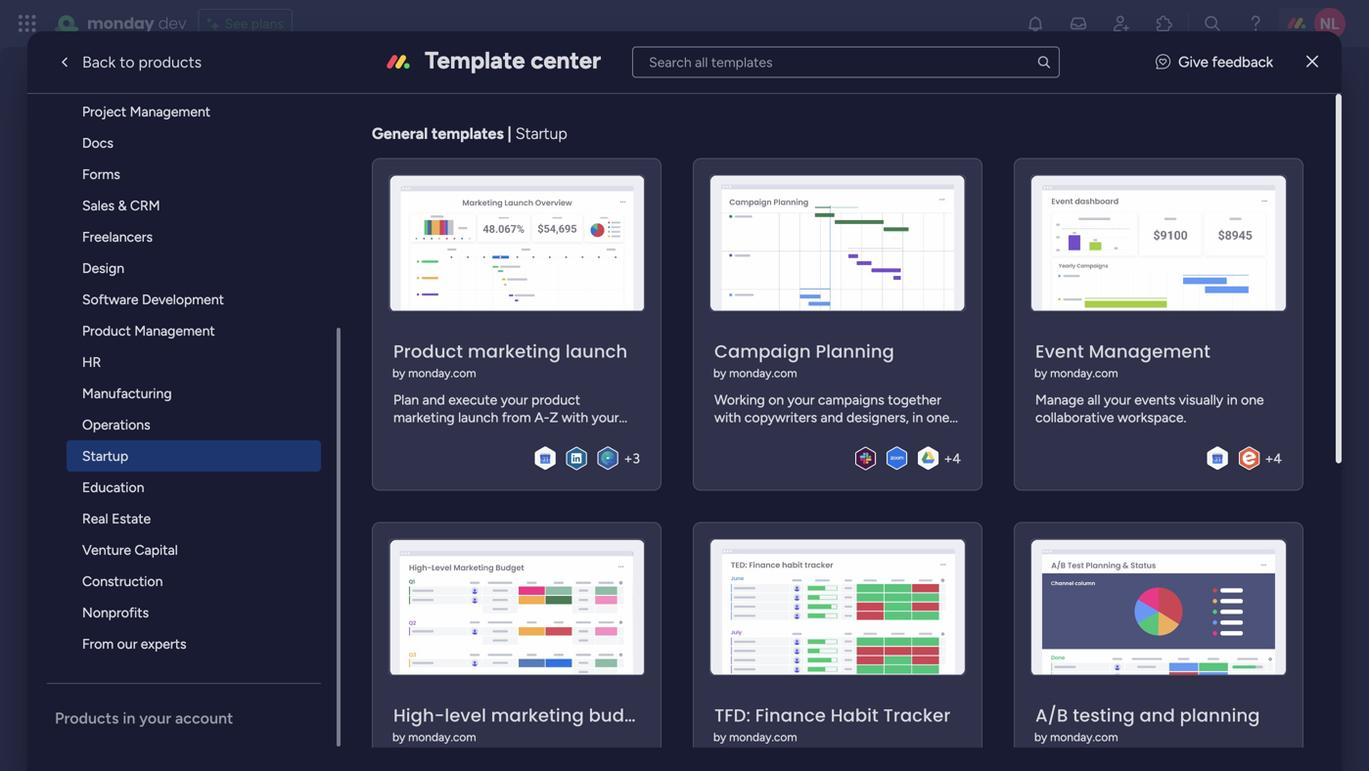 Task type: describe. For each thing, give the bounding box(es) containing it.
manufacturing
[[82, 385, 172, 402]]

tracker
[[884, 704, 951, 728]]

visually
[[1179, 392, 1224, 408]]

select product image
[[18, 14, 37, 33]]

search everything image
[[1203, 14, 1223, 33]]

testing
[[1073, 704, 1135, 728]]

forms
[[82, 166, 120, 183]]

0 vertical spatial startup
[[516, 124, 568, 143]]

products in your account
[[55, 709, 233, 728]]

collaborative
[[1036, 409, 1115, 426]]

give feedback link
[[1156, 51, 1274, 73]]

general templates | startup
[[372, 124, 568, 143]]

a/b
[[1036, 704, 1069, 728]]

all
[[1088, 392, 1101, 408]]

estate
[[112, 511, 151, 527]]

planning
[[816, 339, 895, 364]]

freelancers
[[82, 229, 153, 245]]

1 + 4 from the left
[[944, 450, 961, 467]]

marketing inside the product marketing launch by monday.com
[[468, 339, 561, 364]]

back to products
[[82, 53, 202, 71]]

startup inside work management templates 'element'
[[82, 448, 128, 465]]

back to products button
[[39, 43, 217, 82]]

operations
[[82, 417, 150, 433]]

dev
[[158, 12, 186, 34]]

invite members image
[[1112, 14, 1132, 33]]

close image
[[1307, 55, 1319, 69]]

products in your account heading
[[55, 708, 337, 729]]

real
[[82, 511, 108, 527]]

launch
[[566, 339, 628, 364]]

budget
[[589, 704, 654, 728]]

campaign planning by monday.com
[[714, 339, 895, 380]]

work management templates element
[[47, 2, 337, 660]]

by inside the product marketing launch by monday.com
[[393, 366, 405, 380]]

help button
[[1203, 716, 1272, 748]]

in inside manage all your events visually in one collaborative workspace.
[[1227, 392, 1238, 408]]

campaign
[[715, 339, 811, 364]]

|
[[508, 124, 512, 143]]

planning
[[1180, 704, 1261, 728]]

search image
[[1037, 54, 1052, 70]]

product for management
[[82, 323, 131, 339]]

crm
[[130, 197, 160, 214]]

3 + from the left
[[1265, 450, 1274, 467]]

3
[[633, 450, 640, 467]]

our
[[117, 636, 137, 653]]

sales & crm
[[82, 197, 160, 214]]

event
[[1036, 339, 1085, 364]]

product for marketing
[[394, 339, 463, 364]]

manage
[[1036, 392, 1085, 408]]

monday.com inside the product marketing launch by monday.com
[[408, 366, 476, 380]]

construction
[[82, 573, 163, 590]]

see plans
[[225, 15, 284, 32]]

monday.com inside campaign planning by monday.com
[[729, 366, 797, 380]]

+ for campaign planning
[[944, 450, 953, 467]]

from
[[82, 636, 114, 653]]

management for product
[[134, 323, 215, 339]]

events
[[1135, 392, 1176, 408]]

by inside high-level marketing budget by monday.com
[[393, 730, 405, 745]]

education
[[82, 479, 144, 496]]

venture
[[82, 542, 131, 559]]

high-
[[394, 704, 445, 728]]

in inside heading
[[123, 709, 135, 728]]

account
[[175, 709, 233, 728]]

monday.com inside tfd: finance habit tracker by monday.com
[[729, 730, 797, 745]]



Task type: locate. For each thing, give the bounding box(es) containing it.
by
[[393, 366, 405, 380], [714, 366, 727, 380], [1035, 366, 1048, 380], [393, 730, 405, 745], [714, 730, 727, 745], [1035, 730, 1048, 745]]

your for all
[[1104, 392, 1132, 408]]

2 4 from the left
[[1274, 450, 1283, 467]]

tfd:
[[715, 704, 751, 728]]

your inside manage all your events visually in one collaborative workspace.
[[1104, 392, 1132, 408]]

product inside work management templates 'element'
[[82, 323, 131, 339]]

2 horizontal spatial +
[[1265, 450, 1274, 467]]

monday.com inside high-level marketing budget by monday.com
[[408, 730, 476, 745]]

nonprofits
[[82, 605, 149, 621]]

None search field
[[633, 47, 1060, 78]]

product inside the product marketing launch by monday.com
[[394, 339, 463, 364]]

product
[[82, 323, 131, 339], [394, 339, 463, 364]]

finance
[[756, 704, 826, 728]]

products
[[55, 709, 119, 728]]

1 vertical spatial your
[[139, 709, 171, 728]]

hr
[[82, 354, 101, 371]]

by inside a/b testing and planning by monday.com
[[1035, 730, 1048, 745]]

0 vertical spatial in
[[1227, 392, 1238, 408]]

in right the products at the bottom left
[[123, 709, 135, 728]]

1 horizontal spatial in
[[1227, 392, 1238, 408]]

management inside "event management by monday.com"
[[1089, 339, 1211, 364]]

4
[[953, 450, 961, 467], [1274, 450, 1283, 467]]

monday.com inside "event management by monday.com"
[[1051, 366, 1119, 380]]

2 + from the left
[[944, 450, 953, 467]]

startup right the | at the top of the page
[[516, 124, 568, 143]]

habit
[[831, 704, 879, 728]]

back
[[82, 53, 116, 71]]

high-level marketing budget by monday.com
[[393, 704, 654, 745]]

software development
[[82, 291, 224, 308]]

v2 user feedback image
[[1156, 51, 1171, 73]]

docs
[[82, 135, 113, 151]]

help image
[[1246, 14, 1266, 33]]

your left account
[[139, 709, 171, 728]]

monday.com inside a/b testing and planning by monday.com
[[1051, 730, 1119, 745]]

experts
[[141, 636, 186, 653]]

templates
[[432, 124, 504, 143]]

your
[[1104, 392, 1132, 408], [139, 709, 171, 728]]

2 + 4 from the left
[[1265, 450, 1283, 467]]

your right all
[[1104, 392, 1132, 408]]

products
[[139, 53, 202, 71]]

give
[[1179, 53, 1209, 71]]

your for in
[[139, 709, 171, 728]]

marketing left launch
[[468, 339, 561, 364]]

center
[[531, 46, 601, 74]]

product management
[[82, 323, 215, 339]]

in
[[1227, 392, 1238, 408], [123, 709, 135, 728]]

workspace.
[[1118, 409, 1187, 426]]

and
[[1140, 704, 1176, 728]]

template
[[425, 46, 525, 74]]

real estate
[[82, 511, 151, 527]]

event management by monday.com
[[1035, 339, 1211, 380]]

noah lott image
[[1315, 8, 1346, 39]]

+ 4
[[944, 450, 961, 467], [1265, 450, 1283, 467]]

help
[[1220, 722, 1255, 742]]

by inside tfd: finance habit tracker by monday.com
[[714, 730, 727, 745]]

0 horizontal spatial 4
[[953, 450, 961, 467]]

startup up education on the bottom
[[82, 448, 128, 465]]

inbox image
[[1069, 14, 1089, 33]]

marketing inside high-level marketing budget by monday.com
[[491, 704, 584, 728]]

by inside "event management by monday.com"
[[1035, 366, 1048, 380]]

0 horizontal spatial +
[[624, 450, 633, 467]]

marketing
[[468, 339, 561, 364], [491, 704, 584, 728]]

products in your account list box
[[47, 2, 341, 748]]

1 vertical spatial marketing
[[491, 704, 584, 728]]

1 horizontal spatial product
[[394, 339, 463, 364]]

0 horizontal spatial your
[[139, 709, 171, 728]]

software
[[82, 291, 139, 308]]

&
[[118, 197, 127, 214]]

1 horizontal spatial +
[[944, 450, 953, 467]]

project
[[82, 103, 126, 120]]

from our experts
[[82, 636, 186, 653]]

+ for product marketing launch
[[624, 450, 633, 467]]

0 horizontal spatial startup
[[82, 448, 128, 465]]

0 vertical spatial your
[[1104, 392, 1132, 408]]

management down development
[[134, 323, 215, 339]]

0 horizontal spatial product
[[82, 323, 131, 339]]

1 horizontal spatial startup
[[516, 124, 568, 143]]

management for project
[[130, 103, 211, 120]]

startup
[[516, 124, 568, 143], [82, 448, 128, 465]]

1 + from the left
[[624, 450, 633, 467]]

0 vertical spatial marketing
[[468, 339, 561, 364]]

in left one
[[1227, 392, 1238, 408]]

1 horizontal spatial + 4
[[1265, 450, 1283, 467]]

product marketing launch by monday.com
[[393, 339, 628, 380]]

apps image
[[1155, 14, 1175, 33]]

monday dev
[[87, 12, 186, 34]]

by inside campaign planning by monday.com
[[714, 366, 727, 380]]

sales
[[82, 197, 115, 214]]

1 horizontal spatial your
[[1104, 392, 1132, 408]]

1 vertical spatial startup
[[82, 448, 128, 465]]

manage all your events visually in one collaborative workspace.
[[1036, 392, 1265, 426]]

template center
[[425, 46, 601, 74]]

marketing right level
[[491, 704, 584, 728]]

management down products
[[130, 103, 211, 120]]

tfd: finance habit tracker by monday.com
[[714, 704, 951, 745]]

feedback
[[1213, 53, 1274, 71]]

+
[[624, 450, 633, 467], [944, 450, 953, 467], [1265, 450, 1274, 467]]

monday.com
[[408, 366, 476, 380], [729, 366, 797, 380], [1051, 366, 1119, 380], [408, 730, 476, 745], [729, 730, 797, 745], [1051, 730, 1119, 745]]

your inside products in your account heading
[[139, 709, 171, 728]]

Search all templates search field
[[633, 47, 1060, 78]]

1 horizontal spatial 4
[[1274, 450, 1283, 467]]

level
[[445, 704, 487, 728]]

0 horizontal spatial + 4
[[944, 450, 961, 467]]

see plans button
[[198, 9, 293, 38]]

venture capital
[[82, 542, 178, 559]]

management for event
[[1089, 339, 1211, 364]]

0 horizontal spatial in
[[123, 709, 135, 728]]

see
[[225, 15, 248, 32]]

design
[[82, 260, 124, 277]]

management
[[130, 103, 211, 120], [134, 323, 215, 339], [1089, 339, 1211, 364]]

a/b testing and planning by monday.com
[[1035, 704, 1261, 745]]

management up the events
[[1089, 339, 1211, 364]]

plans
[[251, 15, 284, 32]]

one
[[1241, 392, 1265, 408]]

give feedback
[[1179, 53, 1274, 71]]

notifications image
[[1026, 14, 1046, 33]]

monday
[[87, 12, 154, 34]]

general
[[372, 124, 428, 143]]

1 4 from the left
[[953, 450, 961, 467]]

capital
[[135, 542, 178, 559]]

1 vertical spatial in
[[123, 709, 135, 728]]

project management
[[82, 103, 211, 120]]

to
[[120, 53, 135, 71]]

development
[[142, 291, 224, 308]]

+ 3
[[624, 450, 640, 467]]



Task type: vqa. For each thing, say whether or not it's contained in the screenshot.
Finance
yes



